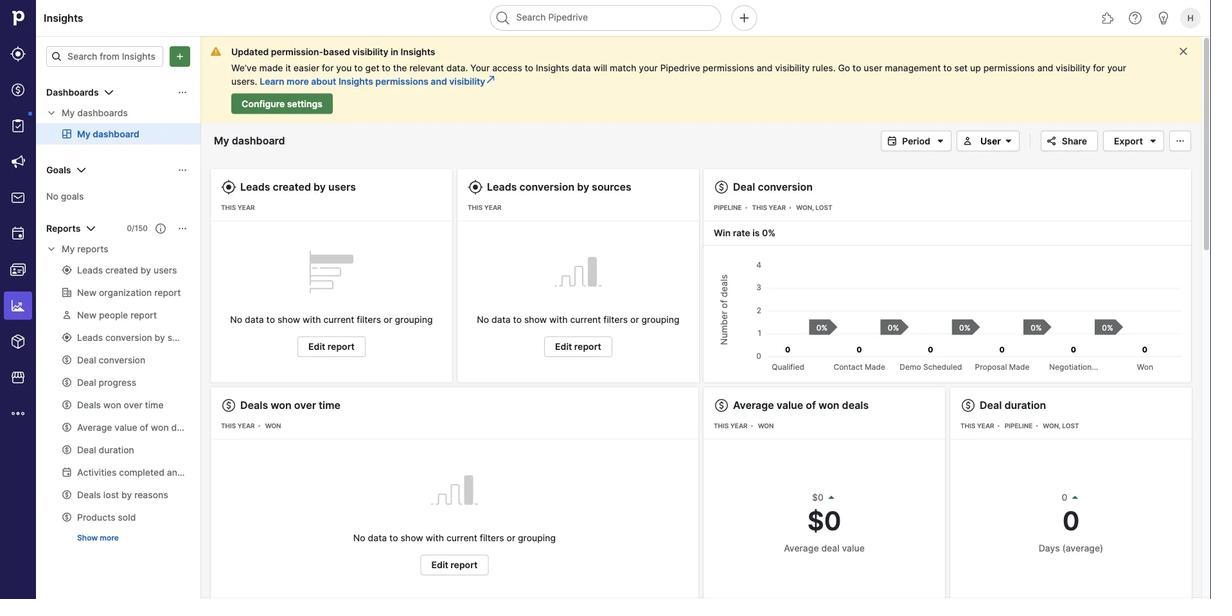 Task type: locate. For each thing, give the bounding box(es) containing it.
activities image
[[10, 226, 26, 242]]

color secondary image for my reports
[[46, 244, 57, 254]]

data
[[572, 62, 591, 73], [245, 314, 264, 325], [492, 314, 511, 325], [368, 533, 387, 544]]

permission-
[[271, 46, 323, 57]]

1 won from the left
[[271, 399, 292, 412]]

2 horizontal spatial or
[[630, 314, 639, 325]]

won right of
[[819, 399, 840, 412]]

color secondary image left share button
[[1001, 136, 1016, 146]]

won down deals won over time link
[[265, 422, 281, 430]]

with
[[303, 314, 321, 325], [549, 314, 568, 325], [426, 533, 444, 544]]

dashboards button
[[36, 82, 200, 103]]

color link image
[[485, 75, 496, 85]]

0 horizontal spatial won, lost
[[796, 204, 832, 212]]

no for leads created by users
[[230, 314, 242, 325]]

average
[[733, 399, 774, 412], [784, 543, 819, 554]]

data for deals won over time
[[368, 533, 387, 544]]

0 vertical spatial won,
[[796, 204, 814, 212]]

more image
[[10, 406, 26, 422]]

marketplace image
[[10, 370, 26, 386]]

campaigns image
[[10, 154, 26, 170]]

0 horizontal spatial current
[[323, 314, 354, 325]]

1 vertical spatial $0
[[807, 505, 841, 537]]

learn more about insights permissions and visibility
[[260, 76, 485, 87]]

1 horizontal spatial average
[[784, 543, 819, 554]]

no data to show with current filters or grouping
[[230, 314, 433, 325], [477, 314, 680, 325], [353, 533, 556, 544]]

0 horizontal spatial won,
[[796, 204, 814, 212]]

based
[[323, 46, 350, 57]]

1 leads from the left
[[240, 181, 270, 193]]

color primary image inside period 'button'
[[884, 136, 900, 146]]

edit report button for time
[[421, 555, 489, 576]]

value right deal
[[842, 543, 865, 554]]

1 won from the left
[[265, 422, 281, 430]]

get
[[365, 62, 379, 73]]

this
[[221, 204, 236, 212], [468, 204, 483, 212], [752, 204, 767, 212], [221, 422, 236, 430], [714, 422, 729, 430], [961, 422, 976, 430]]

1 horizontal spatial won,
[[1043, 422, 1061, 430]]

1 by from the left
[[314, 181, 326, 193]]

won, down duration
[[1043, 422, 1061, 430]]

reports down no goals
[[77, 244, 108, 255]]

color primary image left period
[[884, 136, 900, 146]]

1 horizontal spatial or
[[507, 533, 515, 544]]

color primary image down my dashboard field
[[221, 180, 236, 195]]

home image
[[8, 8, 28, 28]]

my for my reports
[[62, 244, 75, 255]]

your
[[639, 62, 658, 73], [1107, 62, 1126, 73]]

0 vertical spatial won, lost
[[796, 204, 832, 212]]

conversion
[[520, 181, 575, 193], [758, 181, 813, 193]]

more for show
[[100, 534, 119, 543]]

0 vertical spatial value
[[777, 399, 803, 412]]

0 vertical spatial reports
[[46, 223, 81, 234]]

0 horizontal spatial lost
[[816, 204, 832, 212]]

1 horizontal spatial your
[[1107, 62, 1126, 73]]

0 horizontal spatial permissions
[[375, 76, 428, 87]]

h
[[1187, 13, 1194, 23]]

0 horizontal spatial average
[[733, 399, 774, 412]]

insights right access
[[536, 62, 569, 73]]

won, down deal conversion
[[796, 204, 814, 212]]

0 horizontal spatial color positive image
[[826, 493, 837, 503]]

0 horizontal spatial color secondary image
[[46, 244, 57, 254]]

color secondary image left user
[[960, 136, 975, 146]]

0 horizontal spatial edit report button
[[298, 337, 366, 357]]

dashboards up my dashboards
[[46, 87, 99, 98]]

more inside button
[[100, 534, 119, 543]]

color positive image
[[826, 493, 837, 503], [1070, 493, 1080, 503]]

more right show
[[100, 534, 119, 543]]

or for leads created by users
[[384, 314, 392, 325]]

won, lost for deal conversion
[[796, 204, 832, 212]]

0 vertical spatial deal
[[733, 181, 755, 193]]

2 horizontal spatial report
[[574, 342, 601, 352]]

0 vertical spatial color secondary image
[[960, 136, 975, 146]]

won, lost down deal conversion
[[796, 204, 832, 212]]

0/150
[[127, 224, 148, 233]]

0 vertical spatial goals
[[46, 165, 71, 176]]

won, lost
[[796, 204, 832, 212], [1043, 422, 1079, 430]]

my down no goals
[[62, 244, 75, 255]]

configure
[[242, 98, 285, 109]]

current for sources
[[570, 314, 601, 325]]

2 conversion from the left
[[758, 181, 813, 193]]

won for deals
[[265, 422, 281, 430]]

1 horizontal spatial won, lost
[[1043, 422, 1079, 430]]

1 horizontal spatial filters
[[480, 533, 504, 544]]

leads
[[240, 181, 270, 193], [487, 181, 517, 193]]

won left over
[[271, 399, 292, 412]]

0 horizontal spatial or
[[384, 314, 392, 325]]

color primary image down color primary inverted image
[[177, 87, 188, 98]]

export
[[1114, 136, 1143, 146]]

0 vertical spatial lost
[[816, 204, 832, 212]]

color primary image left deal duration
[[961, 398, 976, 413]]

average value of won deals
[[733, 399, 869, 412]]

or
[[384, 314, 392, 325], [630, 314, 639, 325], [507, 533, 515, 544]]

deals won over time
[[240, 399, 341, 412]]

1 vertical spatial won, lost
[[1043, 422, 1079, 430]]

1 horizontal spatial edit report
[[432, 560, 478, 571]]

color primary image right export
[[1146, 136, 1161, 146]]

1 horizontal spatial current
[[447, 533, 477, 544]]

won
[[265, 422, 281, 430], [758, 422, 774, 430]]

permissions right 'up'
[[984, 62, 1035, 73]]

by
[[314, 181, 326, 193], [577, 181, 589, 193]]

edit report button
[[298, 337, 366, 357], [544, 337, 612, 357], [421, 555, 489, 576]]

products image
[[10, 334, 26, 350]]

1 horizontal spatial pipeline
[[1005, 422, 1033, 430]]

0 horizontal spatial color secondary image
[[46, 108, 57, 118]]

color secondary image inside user button
[[960, 136, 975, 146]]

pipeline down deal duration
[[1005, 422, 1033, 430]]

no for deals won over time
[[353, 533, 365, 544]]

edit report button for users
[[298, 337, 366, 357]]

contacts image
[[10, 262, 26, 278]]

1 horizontal spatial color positive image
[[1070, 493, 1080, 503]]

1 horizontal spatial lost
[[1062, 422, 1079, 430]]

created
[[273, 181, 311, 193]]

leads for leads conversion by sources
[[487, 181, 517, 193]]

won, for deal duration
[[1043, 422, 1061, 430]]

no for leads conversion by sources
[[477, 314, 489, 325]]

1 horizontal spatial value
[[842, 543, 865, 554]]

color secondary image left my reports
[[46, 244, 57, 254]]

my reports
[[62, 244, 108, 255]]

won, lost for deal duration
[[1043, 422, 1079, 430]]

0 horizontal spatial filters
[[357, 314, 381, 325]]

leads conversion by sources
[[487, 181, 632, 193]]

1 horizontal spatial report
[[451, 560, 478, 571]]

region
[[714, 254, 1181, 372]]

1 horizontal spatial color secondary image
[[1001, 136, 1016, 146]]

value left of
[[777, 399, 803, 412]]

filters for time
[[480, 533, 504, 544]]

0 horizontal spatial won
[[265, 422, 281, 430]]

1 vertical spatial won,
[[1043, 422, 1061, 430]]

pipeline up win
[[714, 204, 742, 212]]

deal up 'win rate is 0%'
[[733, 181, 755, 193]]

value
[[777, 399, 803, 412], [842, 543, 865, 554]]

0 horizontal spatial your
[[639, 62, 658, 73]]

0 vertical spatial $0
[[812, 493, 824, 503]]

grouping for leads conversion by sources
[[642, 314, 680, 325]]

0 horizontal spatial show
[[278, 314, 300, 325]]

1 vertical spatial more
[[100, 534, 119, 543]]

insights
[[44, 12, 83, 24], [401, 46, 435, 57], [536, 62, 569, 73], [339, 76, 373, 87]]

more down easier
[[287, 76, 309, 87]]

by left users
[[314, 181, 326, 193]]

0 horizontal spatial report
[[328, 342, 355, 352]]

goals down goals button
[[61, 191, 84, 202]]

1 horizontal spatial with
[[426, 533, 444, 544]]

by left sources
[[577, 181, 589, 193]]

color positive image up deal
[[826, 493, 837, 503]]

1 horizontal spatial edit
[[432, 560, 448, 571]]

1 horizontal spatial for
[[1093, 62, 1105, 73]]

my
[[62, 108, 75, 119], [62, 244, 75, 255]]

2 by from the left
[[577, 181, 589, 193]]

2 horizontal spatial show
[[524, 314, 547, 325]]

color positive image for 0
[[1070, 493, 1080, 503]]

updated
[[231, 46, 269, 57]]

lost for deal duration
[[1062, 422, 1079, 430]]

won
[[271, 399, 292, 412], [819, 399, 840, 412]]

no
[[46, 191, 58, 202], [230, 314, 242, 325], [477, 314, 489, 325], [353, 533, 365, 544]]

2 horizontal spatial filters
[[604, 314, 628, 325]]

permissions
[[703, 62, 754, 73], [984, 62, 1035, 73], [375, 76, 428, 87]]

$0
[[812, 493, 824, 503], [807, 505, 841, 537]]

color primary image
[[101, 85, 117, 100], [933, 136, 948, 146], [1044, 136, 1059, 146], [1173, 136, 1188, 146], [74, 163, 89, 178], [177, 165, 188, 175], [468, 180, 483, 195], [714, 180, 729, 195], [83, 221, 99, 236], [155, 224, 166, 234], [221, 398, 236, 413], [714, 398, 729, 413]]

grouping
[[395, 314, 433, 325], [642, 314, 680, 325], [518, 533, 556, 544]]

2 horizontal spatial current
[[570, 314, 601, 325]]

more
[[287, 76, 309, 87], [100, 534, 119, 543]]

deals
[[240, 399, 268, 412]]

1 horizontal spatial more
[[287, 76, 309, 87]]

2 horizontal spatial edit report
[[555, 342, 601, 352]]

1 vertical spatial average
[[784, 543, 819, 554]]

management
[[885, 62, 941, 73]]

2 horizontal spatial grouping
[[642, 314, 680, 325]]

won down average value of won deals link
[[758, 422, 774, 430]]

no goals
[[46, 191, 84, 202]]

1 vertical spatial my
[[62, 244, 75, 255]]

no data to show with current filters or grouping for users
[[230, 314, 433, 325]]

0 horizontal spatial leads
[[240, 181, 270, 193]]

filters for users
[[357, 314, 381, 325]]

1 horizontal spatial by
[[577, 181, 589, 193]]

color secondary image
[[960, 136, 975, 146], [46, 244, 57, 254]]

access
[[492, 62, 522, 73]]

1 vertical spatial deal
[[980, 399, 1002, 412]]

0 horizontal spatial pipeline
[[714, 204, 742, 212]]

1 horizontal spatial conversion
[[758, 181, 813, 193]]

0 horizontal spatial won
[[271, 399, 292, 412]]

edit
[[308, 342, 325, 352], [555, 342, 572, 352], [432, 560, 448, 571]]

1 horizontal spatial won
[[758, 422, 774, 430]]

show more button
[[72, 531, 124, 546]]

0 vertical spatial my
[[62, 108, 75, 119]]

1 your from the left
[[639, 62, 658, 73]]

0 horizontal spatial more
[[100, 534, 119, 543]]

1 color positive image from the left
[[826, 493, 837, 503]]

we've
[[231, 62, 257, 73]]

color primary image inside dashboards button
[[101, 85, 117, 100]]

0 vertical spatial more
[[287, 76, 309, 87]]

with for sources
[[549, 314, 568, 325]]

2 horizontal spatial edit report button
[[544, 337, 612, 357]]

color warning image
[[211, 46, 221, 57]]

1 horizontal spatial grouping
[[518, 533, 556, 544]]

deal left duration
[[980, 399, 1002, 412]]

is
[[753, 228, 760, 239]]

color primary image inside share button
[[1044, 136, 1059, 146]]

share button
[[1041, 131, 1098, 151]]

1 horizontal spatial edit report button
[[421, 555, 489, 576]]

0 horizontal spatial grouping
[[395, 314, 433, 325]]

2 horizontal spatial edit
[[555, 342, 572, 352]]

1 vertical spatial reports
[[77, 244, 108, 255]]

up
[[970, 62, 981, 73]]

0 vertical spatial dashboards
[[46, 87, 99, 98]]

average left deal
[[784, 543, 819, 554]]

1 horizontal spatial color secondary image
[[960, 136, 975, 146]]

this year
[[221, 204, 255, 212], [468, 204, 502, 212], [752, 204, 786, 212], [221, 422, 255, 430], [714, 422, 748, 430], [961, 422, 994, 430]]

permissions down the
[[375, 76, 428, 87]]

pipedrive
[[660, 62, 700, 73]]

menu item
[[0, 288, 36, 324]]

data.
[[446, 62, 468, 73]]

1 vertical spatial pipeline
[[1005, 422, 1033, 430]]

menu
[[0, 0, 36, 599]]

0 horizontal spatial edit
[[308, 342, 325, 352]]

set
[[954, 62, 968, 73]]

2 my from the top
[[62, 244, 75, 255]]

edit report for users
[[308, 342, 355, 352]]

0 vertical spatial average
[[733, 399, 774, 412]]

1 vertical spatial lost
[[1062, 422, 1079, 430]]

1 horizontal spatial and
[[757, 62, 773, 73]]

1 my from the top
[[62, 108, 75, 119]]

color primary image
[[1178, 46, 1189, 57], [51, 51, 62, 62], [177, 87, 188, 98], [884, 136, 900, 146], [1146, 136, 1161, 146], [221, 180, 236, 195], [177, 224, 188, 234], [961, 398, 976, 413]]

color secondary image right color undefined icon
[[46, 108, 57, 118]]

1 vertical spatial value
[[842, 543, 865, 554]]

year
[[238, 204, 255, 212], [484, 204, 502, 212], [769, 204, 786, 212], [238, 422, 255, 430], [730, 422, 748, 430], [977, 422, 994, 430]]

0%
[[762, 228, 776, 239]]

0 horizontal spatial for
[[322, 62, 334, 73]]

1 horizontal spatial leads
[[487, 181, 517, 193]]

dashboards inside button
[[46, 87, 99, 98]]

1 conversion from the left
[[520, 181, 575, 193]]

average left of
[[733, 399, 774, 412]]

1 vertical spatial color secondary image
[[1001, 136, 1016, 146]]

reports up my reports
[[46, 223, 81, 234]]

visibility
[[352, 46, 388, 57], [775, 62, 810, 73], [1056, 62, 1091, 73], [449, 76, 485, 87]]

with for time
[[426, 533, 444, 544]]

1 vertical spatial color secondary image
[[46, 244, 57, 254]]

show
[[278, 314, 300, 325], [524, 314, 547, 325], [401, 533, 423, 544]]

2 won from the left
[[758, 422, 774, 430]]

report for users
[[328, 342, 355, 352]]

we've made it easier for you to get to the relevant data. your access to insights data will match your pipedrive permissions and visibility rules. go to user management to set up permissions and visibility for your users.
[[231, 62, 1126, 87]]

1 horizontal spatial deal
[[980, 399, 1002, 412]]

duration
[[1005, 399, 1046, 412]]

2 color positive image from the left
[[1070, 493, 1080, 503]]

time
[[319, 399, 341, 412]]

1 horizontal spatial show
[[401, 533, 423, 544]]

lost
[[816, 204, 832, 212], [1062, 422, 1079, 430]]

color positive image up days (average)
[[1070, 493, 1080, 503]]

1 horizontal spatial permissions
[[703, 62, 754, 73]]

permissions right pipedrive
[[703, 62, 754, 73]]

my right color undefined icon
[[62, 108, 75, 119]]

report
[[328, 342, 355, 352], [574, 342, 601, 352], [451, 560, 478, 571]]

edit report for time
[[432, 560, 478, 571]]

insights right home icon
[[44, 12, 83, 24]]

edit for time
[[432, 560, 448, 571]]

go
[[838, 62, 850, 73]]

data for leads conversion by sources
[[492, 314, 511, 325]]

won for average
[[758, 422, 774, 430]]

won, lost down duration
[[1043, 422, 1079, 430]]

2 horizontal spatial with
[[549, 314, 568, 325]]

dashboards down dashboards button
[[77, 108, 128, 119]]

updated permission-based visibility in insights
[[231, 46, 435, 57]]

won, for deal conversion
[[796, 204, 814, 212]]

no data to show with current filters or grouping for sources
[[477, 314, 680, 325]]

current for time
[[447, 533, 477, 544]]

0 horizontal spatial deal
[[733, 181, 755, 193]]

days (average)
[[1039, 543, 1103, 554]]

2 leads from the left
[[487, 181, 517, 193]]

learn more about insights permissions and visibility link
[[260, 75, 496, 87]]

won,
[[796, 204, 814, 212], [1043, 422, 1061, 430]]

conversion for leads
[[520, 181, 575, 193]]

goals
[[46, 165, 71, 176], [61, 191, 84, 202]]

1 horizontal spatial won
[[819, 399, 840, 412]]

color secondary image
[[46, 108, 57, 118], [1001, 136, 1016, 146]]

pipeline
[[714, 204, 742, 212], [1005, 422, 1033, 430]]

goals up no goals
[[46, 165, 71, 176]]

deals won over time link
[[240, 399, 341, 412]]

0 horizontal spatial conversion
[[520, 181, 575, 193]]



Task type: describe. For each thing, give the bounding box(es) containing it.
insights image
[[10, 298, 26, 314]]

average for average deal value
[[784, 543, 819, 554]]

edit report for sources
[[555, 342, 601, 352]]

relevant
[[410, 62, 444, 73]]

Search from Insights text field
[[46, 46, 163, 67]]

insights up relevant
[[401, 46, 435, 57]]

easier
[[293, 62, 319, 73]]

insights inside we've made it easier for you to get to the relevant data. your access to insights data will match your pipedrive permissions and visibility rules. go to user management to set up permissions and visibility for your users.
[[536, 62, 569, 73]]

deal
[[821, 543, 840, 554]]

permissions inside learn more about insights permissions and visibility link
[[375, 76, 428, 87]]

sales inbox image
[[10, 190, 26, 206]]

sources
[[592, 181, 632, 193]]

or for leads conversion by sources
[[630, 314, 639, 325]]

color primary image right the leads "image"
[[51, 51, 62, 62]]

deal conversion
[[733, 181, 813, 193]]

color primary inverted image
[[172, 51, 188, 62]]

edit for users
[[308, 342, 325, 352]]

report for time
[[451, 560, 478, 571]]

1 vertical spatial 0
[[1063, 505, 1080, 537]]

quick help image
[[1128, 10, 1143, 26]]

or for deals won over time
[[507, 533, 515, 544]]

leads image
[[10, 46, 26, 62]]

deal for deal duration
[[980, 399, 1002, 412]]

show more
[[77, 534, 119, 543]]

leads created by users
[[240, 181, 356, 193]]

rate
[[733, 228, 750, 239]]

1 vertical spatial goals
[[61, 191, 84, 202]]

configure settings
[[242, 98, 322, 109]]

by for sources
[[577, 181, 589, 193]]

2 won from the left
[[819, 399, 840, 412]]

average for average value of won deals
[[733, 399, 774, 412]]

report for sources
[[574, 342, 601, 352]]

data for leads created by users
[[245, 314, 264, 325]]

it
[[286, 62, 291, 73]]

deal for deal conversion
[[733, 181, 755, 193]]

show
[[77, 534, 98, 543]]

users
[[328, 181, 356, 193]]

show for sources
[[524, 314, 547, 325]]

deal conversion link
[[733, 181, 813, 193]]

leads for leads created by users
[[240, 181, 270, 193]]

goals inside goals button
[[46, 165, 71, 176]]

color secondary image inside user button
[[1001, 136, 1016, 146]]

quick add image
[[737, 10, 752, 26]]

deals
[[842, 399, 869, 412]]

2 horizontal spatial permissions
[[984, 62, 1035, 73]]

will
[[593, 62, 607, 73]]

color positive image for $0
[[826, 493, 837, 503]]

2 for from the left
[[1093, 62, 1105, 73]]

data inside we've made it easier for you to get to the relevant data. your access to insights data will match your pipedrive permissions and visibility rules. go to user management to set up permissions and visibility for your users.
[[572, 62, 591, 73]]

show for time
[[401, 533, 423, 544]]

1 for from the left
[[322, 62, 334, 73]]

sales assistant image
[[1156, 10, 1171, 26]]

0 vertical spatial pipeline
[[714, 204, 742, 212]]

more for learn
[[287, 76, 309, 87]]

color primary image inside export "button"
[[1146, 136, 1161, 146]]

made
[[259, 62, 283, 73]]

configure settings link
[[231, 93, 333, 114]]

current for users
[[323, 314, 354, 325]]

settings
[[287, 98, 322, 109]]

average deal value
[[784, 543, 865, 554]]

about
[[311, 76, 336, 87]]

filters for sources
[[604, 314, 628, 325]]

average value of won deals link
[[733, 399, 869, 412]]

My dashboard field
[[211, 133, 303, 149]]

1 vertical spatial dashboards
[[77, 108, 128, 119]]

lost for deal conversion
[[816, 204, 832, 212]]

win
[[714, 228, 731, 239]]

match
[[610, 62, 636, 73]]

color undefined image
[[10, 118, 26, 134]]

2 horizontal spatial and
[[1037, 62, 1053, 73]]

grouping for deals won over time
[[518, 533, 556, 544]]

visibility inside learn more about insights permissions and visibility link
[[449, 76, 485, 87]]

over
[[294, 399, 316, 412]]

of
[[806, 399, 816, 412]]

share
[[1062, 136, 1087, 146]]

color primary image down h button
[[1178, 46, 1189, 57]]

win rate is 0%
[[714, 228, 776, 239]]

h button
[[1178, 5, 1203, 31]]

insights down you
[[339, 76, 373, 87]]

user
[[981, 136, 1001, 146]]

show for users
[[278, 314, 300, 325]]

(average)
[[1062, 543, 1103, 554]]

period
[[902, 136, 930, 146]]

2 your from the left
[[1107, 62, 1126, 73]]

learn
[[260, 76, 284, 87]]

color primary image inside dashboards button
[[177, 87, 188, 98]]

deal duration link
[[980, 399, 1046, 412]]

color secondary image for user
[[960, 136, 975, 146]]

my dashboards
[[62, 108, 128, 119]]

the
[[393, 62, 407, 73]]

with for users
[[303, 314, 321, 325]]

rules.
[[812, 62, 836, 73]]

grouping for leads created by users
[[395, 314, 433, 325]]

edit report button for sources
[[544, 337, 612, 357]]

deal duration
[[980, 399, 1046, 412]]

my for my dashboards
[[62, 108, 75, 119]]

edit for sources
[[555, 342, 572, 352]]

leads conversion by sources link
[[487, 181, 632, 193]]

Search Pipedrive field
[[490, 5, 721, 31]]

export button
[[1103, 131, 1164, 151]]

user button
[[957, 131, 1020, 151]]

goals button
[[36, 160, 200, 181]]

no data to show with current filters or grouping for time
[[353, 533, 556, 544]]

deals image
[[10, 82, 26, 98]]

color primary image inside period 'button'
[[933, 136, 948, 146]]

leads created by users link
[[240, 181, 356, 193]]

your
[[470, 62, 490, 73]]

period button
[[881, 131, 952, 151]]

conversion for deal
[[758, 181, 813, 193]]

0 horizontal spatial value
[[777, 399, 803, 412]]

by for users
[[314, 181, 326, 193]]

color primary image right 0/150
[[177, 224, 188, 234]]

user
[[864, 62, 883, 73]]

0 vertical spatial 0
[[1062, 493, 1068, 503]]

in
[[391, 46, 398, 57]]

0 horizontal spatial and
[[431, 76, 447, 87]]

0 vertical spatial color secondary image
[[46, 108, 57, 118]]

days
[[1039, 543, 1060, 554]]

users.
[[231, 76, 257, 87]]

you
[[336, 62, 352, 73]]



Task type: vqa. For each thing, say whether or not it's contained in the screenshot.
second by from the left
yes



